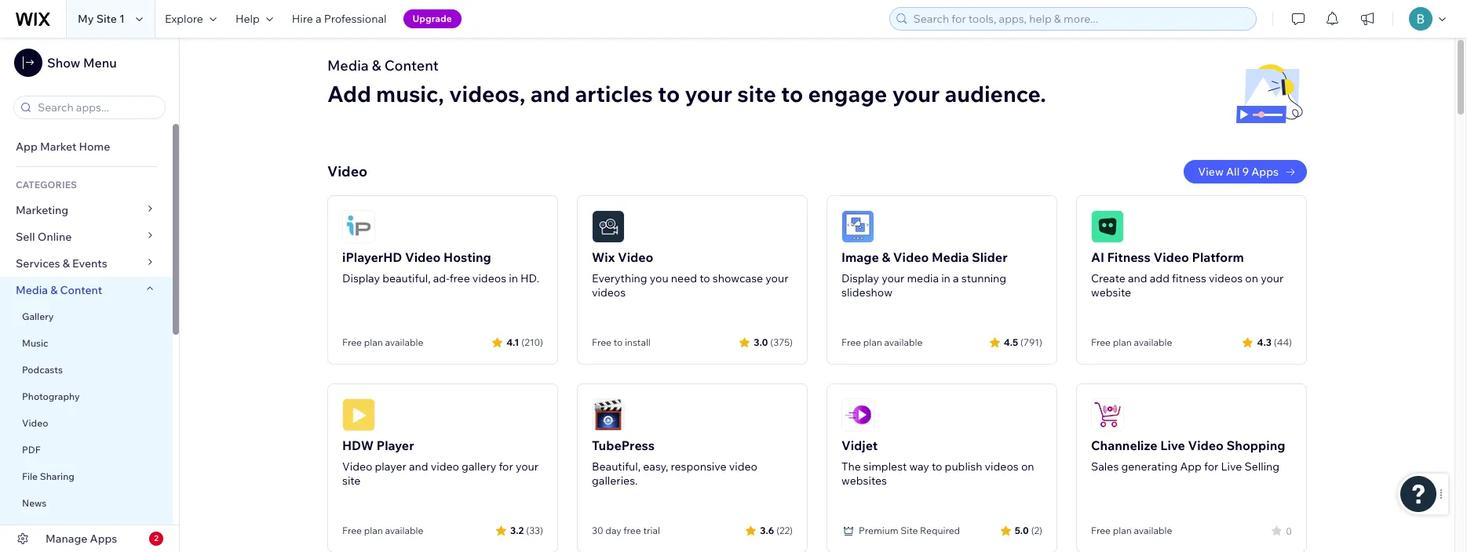 Task type: vqa. For each thing, say whether or not it's contained in the screenshot.


Task type: locate. For each thing, give the bounding box(es) containing it.
plan down player
[[364, 525, 383, 537]]

create
[[1091, 272, 1126, 286]]

sales
[[1091, 460, 1119, 474]]

0 vertical spatial a
[[316, 12, 322, 26]]

videos down wix
[[592, 286, 626, 300]]

to inside wix video everything you need to showcase your videos
[[700, 272, 710, 286]]

live
[[1161, 438, 1186, 454], [1221, 460, 1242, 474]]

available down the add
[[1134, 337, 1173, 349]]

plan for sales
[[1113, 525, 1132, 537]]

videos,
[[449, 80, 526, 108]]

trial
[[643, 525, 660, 537]]

display
[[342, 272, 380, 286], [842, 272, 879, 286]]

media for media & content add music, videos, and articles to your site to engage your audience.
[[327, 57, 369, 75]]

1 vertical spatial on
[[1021, 460, 1035, 474]]

available for sales
[[1134, 525, 1173, 537]]

your inside image & video media slider display your media in a stunning slideshow
[[882, 272, 905, 286]]

0 horizontal spatial site
[[96, 12, 117, 26]]

free plan available down slideshow
[[842, 337, 923, 349]]

4.5
[[1004, 336, 1019, 348]]

1 horizontal spatial content
[[60, 283, 102, 298]]

services & events
[[16, 257, 107, 271]]

on up 5.0 (2)
[[1021, 460, 1035, 474]]

available down the generating
[[1134, 525, 1173, 537]]

2 horizontal spatial and
[[1128, 272, 1148, 286]]

free plan available for create
[[1091, 337, 1173, 349]]

all
[[1227, 165, 1240, 179]]

photography
[[22, 391, 80, 403]]

free plan available down website
[[1091, 337, 1173, 349]]

media up media
[[932, 250, 969, 265]]

and right player
[[409, 460, 428, 474]]

available for and
[[385, 525, 423, 537]]

0 vertical spatial content
[[385, 57, 439, 75]]

5.0 (2)
[[1015, 525, 1043, 537]]

app right the generating
[[1180, 460, 1202, 474]]

hire a professional link
[[282, 0, 396, 38]]

video left shopping
[[1188, 438, 1224, 454]]

2 in from the left
[[942, 272, 951, 286]]

for right gallery
[[499, 460, 513, 474]]

events
[[72, 257, 107, 271]]

& left events
[[63, 257, 70, 271]]

1 vertical spatial apps
[[90, 532, 117, 547]]

& right image
[[882, 250, 891, 265]]

1 in from the left
[[509, 272, 518, 286]]

apps right manage
[[90, 532, 117, 547]]

2 vertical spatial and
[[409, 460, 428, 474]]

in inside image & video media slider display your media in a stunning slideshow
[[942, 272, 951, 286]]

show menu button
[[14, 49, 117, 77]]

video inside iplayerhd video hosting display beautiful, ad-free videos in hd.
[[405, 250, 441, 265]]

to left engage
[[781, 80, 803, 108]]

services down sell online
[[16, 257, 60, 271]]

0 vertical spatial apps
[[1252, 165, 1279, 179]]

site left the 1
[[96, 12, 117, 26]]

0 horizontal spatial in
[[509, 272, 518, 286]]

a
[[316, 12, 322, 26], [953, 272, 959, 286]]

1 horizontal spatial for
[[1204, 460, 1219, 474]]

available down the beautiful,
[[385, 337, 423, 349]]

video up pdf
[[22, 418, 48, 430]]

free for hdw
[[342, 525, 362, 537]]

app left market on the left of the page
[[16, 140, 38, 154]]

content up music,
[[385, 57, 439, 75]]

show
[[47, 55, 80, 71]]

wix
[[592, 250, 615, 265]]

free for wix
[[592, 337, 612, 349]]

day
[[606, 525, 622, 537]]

media up gallery
[[16, 283, 48, 298]]

video
[[431, 460, 459, 474], [729, 460, 758, 474]]

0 horizontal spatial on
[[1021, 460, 1035, 474]]

2 horizontal spatial content
[[385, 57, 439, 75]]

1 horizontal spatial display
[[842, 272, 879, 286]]

2 display from the left
[[842, 272, 879, 286]]

live up the generating
[[1161, 438, 1186, 454]]

4.3
[[1258, 336, 1272, 348]]

1 display from the left
[[342, 272, 380, 286]]

simplest
[[864, 460, 907, 474]]

in inside iplayerhd video hosting display beautiful, ad-free videos in hd.
[[509, 272, 518, 286]]

free plan available down the beautiful,
[[342, 337, 423, 349]]

add
[[1150, 272, 1170, 286]]

video inside hdw player video player and video gallery for your site
[[342, 460, 373, 474]]

2 vertical spatial content
[[22, 525, 58, 536]]

0 horizontal spatial free
[[450, 272, 470, 286]]

for
[[499, 460, 513, 474], [1204, 460, 1219, 474]]

content down news
[[22, 525, 58, 536]]

apps
[[1252, 165, 1279, 179], [90, 532, 117, 547]]

videos inside vidjet the simplest way to publish videos on websites
[[985, 460, 1019, 474]]

0 horizontal spatial and
[[409, 460, 428, 474]]

1 vertical spatial app
[[1180, 460, 1202, 474]]

videos down platform
[[1209, 272, 1243, 286]]

plan down website
[[1113, 337, 1132, 349]]

content inside media & content link
[[60, 283, 102, 298]]

hdw player video player and video gallery for your site
[[342, 438, 539, 488]]

wix video logo image
[[592, 210, 625, 243]]

1 horizontal spatial in
[[942, 272, 951, 286]]

site for premium
[[901, 525, 918, 537]]

content for media & content
[[60, 283, 102, 298]]

ai
[[1091, 250, 1105, 265]]

app inside channelize live video shopping sales generating app for live selling
[[1180, 460, 1202, 474]]

free down the hosting
[[450, 272, 470, 286]]

on right the fitness
[[1246, 272, 1259, 286]]

0 vertical spatial live
[[1161, 438, 1186, 454]]

photography link
[[0, 384, 173, 411]]

content inside 'media & content add music, videos, and articles to your site to engage your audience.'
[[385, 57, 439, 75]]

ai fitness video platform logo image
[[1091, 210, 1124, 243]]

available down player
[[385, 525, 423, 537]]

& inside image & video media slider display your media in a stunning slideshow
[[882, 250, 891, 265]]

1 vertical spatial site
[[901, 525, 918, 537]]

for inside channelize live video shopping sales generating app for live selling
[[1204, 460, 1219, 474]]

a left stunning
[[953, 272, 959, 286]]

1 horizontal spatial site
[[901, 525, 918, 537]]

1 horizontal spatial and
[[531, 80, 570, 108]]

shopping
[[1227, 438, 1286, 454]]

0 horizontal spatial app
[[16, 140, 38, 154]]

to right need
[[700, 272, 710, 286]]

& up music,
[[372, 57, 381, 75]]

free plan available down the generating
[[1091, 525, 1173, 537]]

0 horizontal spatial media
[[16, 283, 48, 298]]

news
[[22, 498, 47, 510]]

0 vertical spatial app
[[16, 140, 38, 154]]

channelize
[[1091, 438, 1158, 454]]

& inside 'media & content add music, videos, and articles to your site to engage your audience.'
[[372, 57, 381, 75]]

display down iplayerhd
[[342, 272, 380, 286]]

free right the day
[[624, 525, 641, 537]]

for left selling
[[1204, 460, 1219, 474]]

and
[[531, 80, 570, 108], [1128, 272, 1148, 286], [409, 460, 428, 474]]

available
[[385, 337, 423, 349], [885, 337, 923, 349], [1134, 337, 1173, 349], [385, 525, 423, 537], [1134, 525, 1173, 537]]

content
[[385, 57, 439, 75], [60, 283, 102, 298], [22, 525, 58, 536]]

gallery link
[[0, 304, 173, 331]]

media inside image & video media slider display your media in a stunning slideshow
[[932, 250, 969, 265]]

1 vertical spatial live
[[1221, 460, 1242, 474]]

free plan available for and
[[342, 525, 423, 537]]

install
[[625, 337, 651, 349]]

live left selling
[[1221, 460, 1242, 474]]

(791)
[[1021, 336, 1043, 348]]

0 horizontal spatial content
[[22, 525, 58, 536]]

fitness
[[1172, 272, 1207, 286]]

available for slider
[[885, 337, 923, 349]]

1 vertical spatial media
[[932, 250, 969, 265]]

& for media & content
[[50, 283, 58, 298]]

available for beautiful,
[[385, 337, 423, 349]]

0 vertical spatial site
[[738, 80, 776, 108]]

image & video media slider display your media in a stunning slideshow
[[842, 250, 1008, 300]]

2 vertical spatial media
[[16, 283, 48, 298]]

3.0
[[754, 336, 768, 348]]

app market home
[[16, 140, 110, 154]]

view
[[1199, 165, 1224, 179]]

1 horizontal spatial free
[[624, 525, 641, 537]]

available down slideshow
[[885, 337, 923, 349]]

upgrade button
[[403, 9, 462, 28]]

player
[[375, 460, 407, 474]]

1 horizontal spatial on
[[1246, 272, 1259, 286]]

0 horizontal spatial site
[[342, 474, 361, 488]]

for inside hdw player video player and video gallery for your site
[[499, 460, 513, 474]]

media inside sidebar element
[[16, 283, 48, 298]]

plan down slideshow
[[863, 337, 882, 349]]

site right premium
[[901, 525, 918, 537]]

2 for from the left
[[1204, 460, 1219, 474]]

services
[[16, 257, 60, 271], [60, 525, 98, 536]]

1 vertical spatial site
[[342, 474, 361, 488]]

video right responsive
[[729, 460, 758, 474]]

1 horizontal spatial media
[[327, 57, 369, 75]]

plan down the beautiful,
[[364, 337, 383, 349]]

1 horizontal spatial live
[[1221, 460, 1242, 474]]

display inside iplayerhd video hosting display beautiful, ad-free videos in hd.
[[342, 272, 380, 286]]

video inside the tubepress beautiful, easy, responsive video galleries.
[[729, 460, 758, 474]]

in
[[509, 272, 518, 286], [942, 272, 951, 286]]

services down 'news' link
[[60, 525, 98, 536]]

video up everything
[[618, 250, 654, 265]]

and inside 'media & content add music, videos, and articles to your site to engage your audience.'
[[531, 80, 570, 108]]

sell online link
[[0, 224, 173, 250]]

content inside content services link
[[22, 525, 58, 536]]

on inside ai fitness video platform create and add fitness videos on your website
[[1246, 272, 1259, 286]]

iplayerhd video hosting logo image
[[342, 210, 375, 243]]

(2)
[[1032, 525, 1043, 537]]

help button
[[226, 0, 282, 38]]

2
[[154, 534, 158, 544]]

apps right 9
[[1252, 165, 1279, 179]]

media
[[907, 272, 939, 286]]

for for live
[[1204, 460, 1219, 474]]

plan for beautiful,
[[364, 337, 383, 349]]

30 day free trial
[[592, 525, 660, 537]]

0 vertical spatial and
[[531, 80, 570, 108]]

video left gallery
[[431, 460, 459, 474]]

1 horizontal spatial a
[[953, 272, 959, 286]]

content for media & content add music, videos, and articles to your site to engage your audience.
[[385, 57, 439, 75]]

to right way in the bottom right of the page
[[932, 460, 943, 474]]

media up add
[[327, 57, 369, 75]]

1 vertical spatial and
[[1128, 272, 1148, 286]]

ai fitness video platform create and add fitness videos on your website
[[1091, 250, 1284, 300]]

to left install
[[614, 337, 623, 349]]

free plan available down player
[[342, 525, 423, 537]]

and left the add
[[1128, 272, 1148, 286]]

3.6
[[760, 525, 774, 537]]

2 video from the left
[[729, 460, 758, 474]]

video inside hdw player video player and video gallery for your site
[[431, 460, 459, 474]]

0 vertical spatial on
[[1246, 272, 1259, 286]]

plan
[[364, 337, 383, 349], [863, 337, 882, 349], [1113, 337, 1132, 349], [364, 525, 383, 537], [1113, 525, 1132, 537]]

1 vertical spatial a
[[953, 272, 959, 286]]

(33)
[[526, 525, 543, 537]]

your
[[685, 80, 733, 108], [893, 80, 940, 108], [766, 272, 789, 286], [882, 272, 905, 286], [1261, 272, 1284, 286], [516, 460, 539, 474]]

4.3 (44)
[[1258, 336, 1292, 348]]

0 horizontal spatial apps
[[90, 532, 117, 547]]

news link
[[0, 491, 173, 517]]

content services
[[22, 525, 98, 536]]

Search apps... field
[[33, 97, 160, 119]]

for for player
[[499, 460, 513, 474]]

0 vertical spatial free
[[450, 272, 470, 286]]

marketing
[[16, 203, 68, 218]]

video up iplayerhd video hosting logo
[[327, 163, 368, 181]]

professional
[[324, 12, 387, 26]]

in right media
[[942, 272, 951, 286]]

0 vertical spatial media
[[327, 57, 369, 75]]

videos right publish
[[985, 460, 1019, 474]]

in left hd.
[[509, 272, 518, 286]]

0 horizontal spatial for
[[499, 460, 513, 474]]

media
[[327, 57, 369, 75], [932, 250, 969, 265], [16, 283, 48, 298]]

& down services & events
[[50, 283, 58, 298]]

plan down sales
[[1113, 525, 1132, 537]]

on inside vidjet the simplest way to publish videos on websites
[[1021, 460, 1035, 474]]

and right 'videos,'
[[531, 80, 570, 108]]

video up the add
[[1154, 250, 1190, 265]]

0 horizontal spatial video
[[431, 460, 459, 474]]

on
[[1246, 272, 1259, 286], [1021, 460, 1035, 474]]

manage
[[46, 532, 87, 547]]

categories
[[16, 179, 77, 191]]

1 vertical spatial content
[[60, 283, 102, 298]]

hd.
[[521, 272, 540, 286]]

videos down the hosting
[[473, 272, 506, 286]]

site inside hdw player video player and video gallery for your site
[[342, 474, 361, 488]]

a right 'hire'
[[316, 12, 322, 26]]

2 horizontal spatial media
[[932, 250, 969, 265]]

0 horizontal spatial display
[[342, 272, 380, 286]]

media inside 'media & content add music, videos, and articles to your site to engage your audience.'
[[327, 57, 369, 75]]

audience.
[[945, 80, 1047, 108]]

video down the "hdw"
[[342, 460, 373, 474]]

(375)
[[771, 336, 793, 348]]

1 horizontal spatial app
[[1180, 460, 1202, 474]]

app inside sidebar element
[[16, 140, 38, 154]]

video up the beautiful,
[[405, 250, 441, 265]]

app
[[16, 140, 38, 154], [1180, 460, 1202, 474]]

plan for slider
[[863, 337, 882, 349]]

engage
[[808, 80, 888, 108]]

&
[[372, 57, 381, 75], [882, 250, 891, 265], [63, 257, 70, 271], [50, 283, 58, 298]]

0 vertical spatial site
[[96, 12, 117, 26]]

content down "services & events" link
[[60, 283, 102, 298]]

1 video from the left
[[431, 460, 459, 474]]

& for image & video media slider display your media in a stunning slideshow
[[882, 250, 891, 265]]

my
[[78, 12, 94, 26]]

websites
[[842, 474, 887, 488]]

video up media
[[893, 250, 929, 265]]

1 horizontal spatial site
[[738, 80, 776, 108]]

1 horizontal spatial video
[[729, 460, 758, 474]]

display down image
[[842, 272, 879, 286]]

site for my
[[96, 12, 117, 26]]

1 for from the left
[[499, 460, 513, 474]]



Task type: describe. For each thing, give the bounding box(es) containing it.
media for media & content
[[16, 283, 48, 298]]

site inside 'media & content add music, videos, and articles to your site to engage your audience.'
[[738, 80, 776, 108]]

upgrade
[[413, 13, 452, 24]]

3.6 (22)
[[760, 525, 793, 537]]

video inside image & video media slider display your media in a stunning slideshow
[[893, 250, 929, 265]]

free for image
[[842, 337, 861, 349]]

plan for create
[[1113, 337, 1132, 349]]

a inside image & video media slider display your media in a stunning slideshow
[[953, 272, 959, 286]]

your inside ai fitness video platform create and add fitness videos on your website
[[1261, 272, 1284, 286]]

video inside sidebar element
[[22, 418, 48, 430]]

selling
[[1245, 460, 1280, 474]]

5.0
[[1015, 525, 1029, 537]]

website
[[1091, 286, 1132, 300]]

required
[[920, 525, 960, 537]]

media & content add music, videos, and articles to your site to engage your audience.
[[327, 57, 1047, 108]]

image & video media slider logo image
[[842, 210, 875, 243]]

videos inside iplayerhd video hosting display beautiful, ad-free videos in hd.
[[473, 272, 506, 286]]

view all 9 apps
[[1199, 165, 1279, 179]]

available for create
[[1134, 337, 1173, 349]]

30
[[592, 525, 604, 537]]

online
[[38, 230, 72, 244]]

podcasts
[[22, 364, 63, 376]]

(210)
[[522, 336, 543, 348]]

in for hosting
[[509, 272, 518, 286]]

help
[[235, 12, 260, 26]]

podcasts link
[[0, 357, 173, 384]]

0
[[1286, 526, 1292, 537]]

home
[[79, 140, 110, 154]]

video inside wix video everything you need to showcase your videos
[[618, 250, 654, 265]]

free for channelize
[[1091, 525, 1111, 537]]

free for iplayerhd
[[342, 337, 362, 349]]

media & content
[[16, 283, 102, 298]]

showcase
[[713, 272, 763, 286]]

videos inside wix video everything you need to showcase your videos
[[592, 286, 626, 300]]

way
[[910, 460, 930, 474]]

music link
[[0, 331, 173, 357]]

video inside channelize live video shopping sales generating app for live selling
[[1188, 438, 1224, 454]]

player
[[377, 438, 414, 454]]

view all 9 apps link
[[1184, 160, 1307, 184]]

media & content link
[[0, 277, 173, 304]]

manage apps
[[46, 532, 117, 547]]

0 horizontal spatial live
[[1161, 438, 1186, 454]]

in for video
[[942, 272, 951, 286]]

iplayerhd
[[342, 250, 402, 265]]

& for services & events
[[63, 257, 70, 271]]

hire a professional
[[292, 12, 387, 26]]

hdw
[[342, 438, 374, 454]]

3.0 (375)
[[754, 336, 793, 348]]

video inside ai fitness video platform create and add fitness videos on your website
[[1154, 250, 1190, 265]]

sidebar element
[[0, 38, 180, 553]]

0 vertical spatial services
[[16, 257, 60, 271]]

free plan available for slider
[[842, 337, 923, 349]]

market
[[40, 140, 76, 154]]

tubepress logo image
[[592, 399, 625, 432]]

vidjet
[[842, 438, 878, 454]]

iplayerhd video hosting display beautiful, ad-free videos in hd.
[[342, 250, 540, 286]]

stunning
[[962, 272, 1007, 286]]

app market home link
[[0, 133, 173, 160]]

the
[[842, 460, 861, 474]]

4.1
[[507, 336, 519, 348]]

& for media & content add music, videos, and articles to your site to engage your audience.
[[372, 57, 381, 75]]

show menu
[[47, 55, 117, 71]]

gallery
[[22, 311, 54, 323]]

(22)
[[777, 525, 793, 537]]

fitness
[[1108, 250, 1151, 265]]

to inside vidjet the simplest way to publish videos on websites
[[932, 460, 943, 474]]

ad-
[[433, 272, 450, 286]]

slider
[[972, 250, 1008, 265]]

hdw player logo image
[[342, 399, 375, 432]]

free for ai
[[1091, 337, 1111, 349]]

to right articles
[[658, 80, 680, 108]]

add
[[327, 80, 371, 108]]

4.1 (210)
[[507, 336, 543, 348]]

image
[[842, 250, 879, 265]]

tubepress
[[592, 438, 655, 454]]

sell
[[16, 230, 35, 244]]

channelize live video shopping logo image
[[1091, 399, 1124, 432]]

your inside hdw player video player and video gallery for your site
[[516, 460, 539, 474]]

pdf
[[22, 444, 41, 456]]

9
[[1243, 165, 1249, 179]]

free plan available for beautiful,
[[342, 337, 423, 349]]

1 horizontal spatial apps
[[1252, 165, 1279, 179]]

you
[[650, 272, 669, 286]]

everything
[[592, 272, 648, 286]]

hosting
[[444, 250, 491, 265]]

file
[[22, 471, 38, 483]]

1 vertical spatial services
[[60, 525, 98, 536]]

and inside ai fitness video platform create and add fitness videos on your website
[[1128, 272, 1148, 286]]

3.2
[[510, 525, 524, 537]]

0 horizontal spatial a
[[316, 12, 322, 26]]

display inside image & video media slider display your media in a stunning slideshow
[[842, 272, 879, 286]]

(44)
[[1274, 336, 1292, 348]]

videos inside ai fitness video platform create and add fitness videos on your website
[[1209, 272, 1243, 286]]

responsive
[[671, 460, 727, 474]]

services & events link
[[0, 250, 173, 277]]

need
[[671, 272, 697, 286]]

1 vertical spatial free
[[624, 525, 641, 537]]

free to install
[[592, 337, 651, 349]]

4.5 (791)
[[1004, 336, 1043, 348]]

plan for and
[[364, 525, 383, 537]]

content services link
[[0, 517, 173, 544]]

sharing
[[40, 471, 75, 483]]

music
[[22, 338, 48, 349]]

hire
[[292, 12, 313, 26]]

Search for tools, apps, help & more... field
[[909, 8, 1252, 30]]

generating
[[1122, 460, 1178, 474]]

pdf link
[[0, 437, 173, 464]]

wix video everything you need to showcase your videos
[[592, 250, 789, 300]]

vidjet logo image
[[842, 399, 875, 432]]

and inside hdw player video player and video gallery for your site
[[409, 460, 428, 474]]

free plan available for sales
[[1091, 525, 1173, 537]]

apps inside sidebar element
[[90, 532, 117, 547]]

your inside wix video everything you need to showcase your videos
[[766, 272, 789, 286]]

tubepress beautiful, easy, responsive video galleries.
[[592, 438, 758, 488]]

premium site required
[[859, 525, 960, 537]]

beautiful,
[[383, 272, 431, 286]]

explore
[[165, 12, 203, 26]]

galleries.
[[592, 474, 638, 488]]

free inside iplayerhd video hosting display beautiful, ad-free videos in hd.
[[450, 272, 470, 286]]

channelize live video shopping sales generating app for live selling
[[1091, 438, 1286, 474]]



